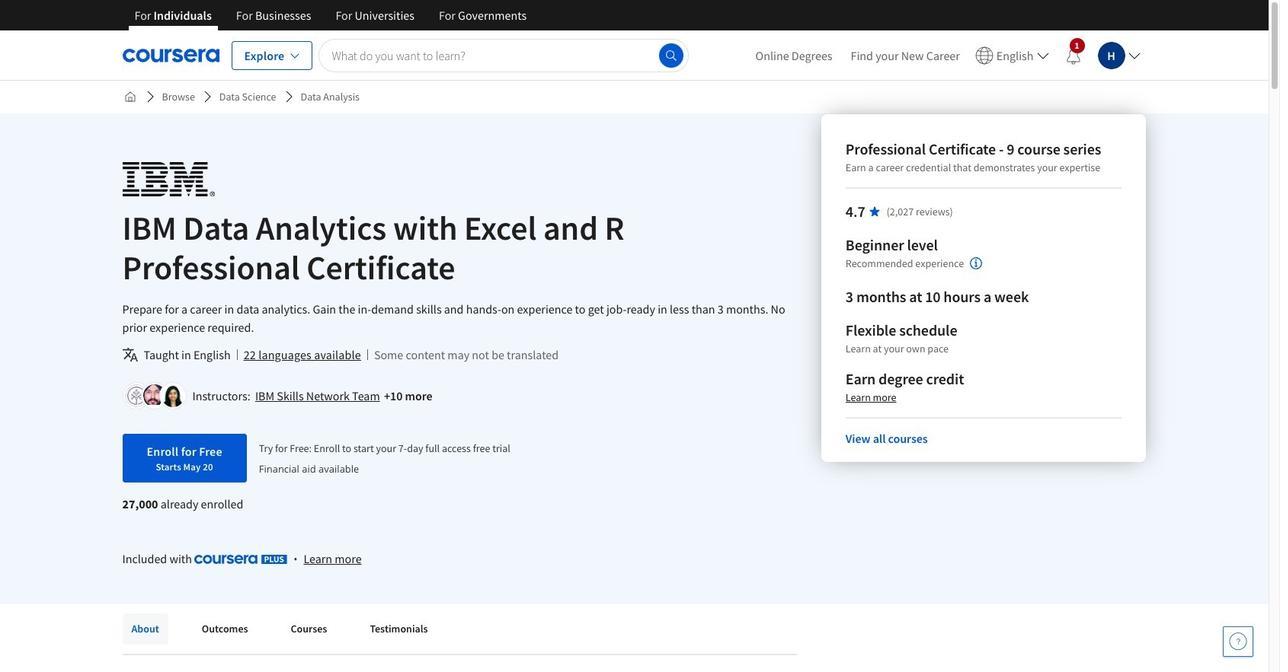 Task type: describe. For each thing, give the bounding box(es) containing it.
rav ahuja image
[[143, 385, 166, 408]]

saishruthi swaminathan image
[[161, 385, 184, 408]]

What do you want to learn? text field
[[319, 38, 689, 72]]



Task type: locate. For each thing, give the bounding box(es) containing it.
help center image
[[1229, 633, 1248, 652]]

menu
[[747, 30, 1147, 80]]

home image
[[124, 91, 136, 103]]

learn more about degree credit element
[[846, 390, 897, 405]]

ibm skills network team image
[[125, 385, 147, 408]]

None search field
[[319, 38, 689, 72]]

information about difficulty level pre-requisites. image
[[970, 258, 982, 270]]

ibm image
[[122, 162, 215, 197]]

coursera plus image
[[194, 556, 287, 565]]

banner navigation
[[122, 0, 539, 42]]

coursera image
[[122, 43, 219, 67]]



Task type: vqa. For each thing, say whether or not it's contained in the screenshot.
bottommost 6
no



